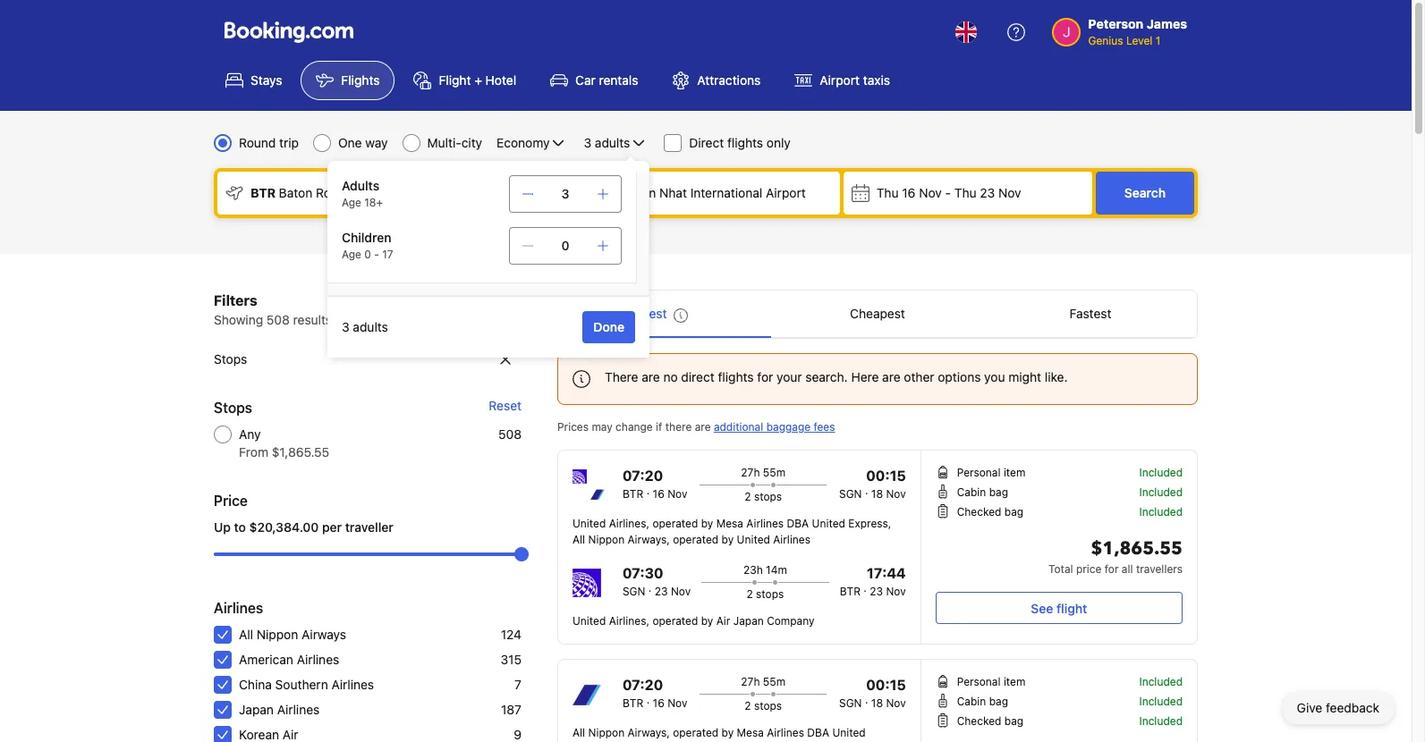 Task type: describe. For each thing, give the bounding box(es) containing it.
you
[[984, 370, 1005, 385]]

car rentals link
[[535, 61, 654, 100]]

17:44
[[867, 566, 906, 582]]

$1,865.55 total price for all travellers
[[1049, 537, 1183, 576]]

nov inside 17:44 btr . 23 nov
[[886, 585, 906, 599]]

operated inside all nippon airways, operated by mesa airlines dba united
[[673, 727, 719, 740]]

27h for included
[[741, 466, 760, 480]]

there
[[605, 370, 638, 385]]

up
[[214, 520, 231, 535]]

genius
[[1088, 34, 1123, 47]]

attractions link
[[657, 61, 776, 100]]

from
[[239, 445, 268, 460]]

27h 55m for personal item
[[741, 676, 786, 689]]

fastest
[[1070, 306, 1112, 321]]

car rentals
[[575, 72, 638, 88]]

baggage
[[767, 421, 811, 434]]

prices
[[557, 421, 589, 434]]

give feedback
[[1297, 701, 1380, 716]]

children age 0 - 17
[[342, 230, 393, 261]]

2 for personal item
[[745, 700, 751, 713]]

55m for included
[[763, 466, 786, 480]]

airways, inside all nippon airways, operated by mesa airlines dba united
[[628, 727, 670, 740]]

nippon for all nippon airways, operated by mesa airlines dba united
[[588, 727, 625, 740]]

china southern airlines
[[239, 677, 374, 693]]

like.
[[1045, 370, 1068, 385]]

any
[[239, 427, 261, 442]]

flight + hotel
[[439, 72, 516, 88]]

other
[[904, 370, 935, 385]]

2 vertical spatial 3
[[342, 319, 350, 335]]

here
[[851, 370, 879, 385]]

55m for personal item
[[763, 676, 786, 689]]

stops for included
[[754, 490, 782, 504]]

2 cabin bag from the top
[[957, 695, 1008, 709]]

trip
[[279, 135, 299, 150]]

1 vertical spatial 2
[[747, 588, 753, 601]]

$1,865.55 inside any from $1,865.55
[[272, 445, 329, 460]]

0 inside children age 0 - 17
[[364, 248, 371, 261]]

all nippon airways, operated by mesa airlines dba united
[[573, 727, 866, 743]]

united airlines, operated by air japan company
[[573, 615, 815, 628]]

- for nov
[[945, 185, 951, 200]]

1 horizontal spatial 0
[[561, 238, 570, 253]]

children
[[342, 230, 392, 245]]

. inside 07:30 sgn . 23 nov
[[649, 582, 652, 595]]

3 adults inside popup button
[[584, 135, 630, 150]]

18 for included
[[871, 488, 883, 501]]

07:20 btr . 16 nov for included
[[623, 468, 688, 501]]

1 personal from the top
[[957, 466, 1001, 480]]

see
[[1031, 601, 1053, 616]]

flight
[[1057, 601, 1087, 616]]

multi-city
[[427, 135, 482, 150]]

2 for included
[[745, 490, 751, 504]]

if
[[656, 421, 662, 434]]

express
[[848, 517, 888, 531]]

all nippon airways
[[239, 627, 346, 642]]

16 for included
[[653, 488, 665, 501]]

1 thu from the left
[[877, 185, 899, 200]]

btr inside btr "popup button"
[[251, 185, 276, 200]]

best
[[641, 306, 667, 321]]

for inside $1,865.55 total price for all travellers
[[1105, 563, 1119, 576]]

07:20 btr . 16 nov for personal item
[[623, 677, 688, 710]]

1 checked bag from the top
[[957, 506, 1024, 519]]

see flight
[[1031, 601, 1087, 616]]

reset for reset
[[489, 398, 522, 413]]

00:15 sgn . 18 nov for personal item
[[839, 677, 906, 710]]

+
[[474, 72, 482, 88]]

2 thu from the left
[[955, 185, 977, 200]]

1 vertical spatial flights
[[718, 370, 754, 385]]

filters
[[214, 293, 257, 309]]

to
[[234, 520, 246, 535]]

direct
[[689, 135, 724, 150]]

by inside all nippon airways, operated by mesa airlines dba united
[[722, 727, 734, 740]]

,
[[888, 517, 891, 531]]

2 checked from the top
[[957, 715, 1002, 728]]

city
[[461, 135, 482, 150]]

mesa inside all nippon airways, operated by mesa airlines dba united
[[737, 727, 764, 740]]

14m
[[766, 564, 787, 577]]

17:44 btr . 23 nov
[[840, 566, 906, 599]]

1 horizontal spatial are
[[695, 421, 711, 434]]

5 included from the top
[[1139, 695, 1183, 709]]

no
[[663, 370, 678, 385]]

1 horizontal spatial airport
[[820, 72, 860, 88]]

son
[[634, 185, 656, 200]]

btr inside 17:44 btr . 23 nov
[[840, 585, 861, 599]]

international
[[691, 185, 763, 200]]

- for 0
[[374, 248, 379, 261]]

nippon inside united airlines, operated by mesa airlines dba united express , all nippon airways, operated by united airlines
[[588, 533, 625, 547]]

prices may change if there are additional baggage fees
[[557, 421, 835, 434]]

1 checked from the top
[[957, 506, 1002, 519]]

all for all nippon airways, operated by mesa airlines dba united
[[573, 727, 585, 740]]

2 personal from the top
[[957, 676, 1001, 689]]

change
[[616, 421, 653, 434]]

2 included from the top
[[1139, 486, 1183, 499]]

23h 14m
[[744, 564, 787, 577]]

adults
[[342, 178, 380, 193]]

total
[[1049, 563, 1073, 576]]

. inside 17:44 btr . 23 nov
[[864, 582, 867, 595]]

reset all
[[473, 293, 522, 308]]

reset button
[[489, 397, 522, 415]]

07:20 for personal item
[[623, 677, 663, 693]]

0 vertical spatial flights
[[727, 135, 763, 150]]

stays
[[251, 72, 282, 88]]

2 personal item from the top
[[957, 676, 1026, 689]]

00:15 sgn . 18 nov for included
[[839, 468, 906, 501]]

search button
[[1096, 172, 1195, 215]]

thu 16 nov - thu 23 nov
[[877, 185, 1022, 200]]

124
[[501, 627, 522, 642]]

options
[[938, 370, 981, 385]]

stops for personal item
[[754, 700, 782, 713]]

company
[[767, 615, 815, 628]]

results
[[293, 312, 332, 327]]

all for all nippon airways
[[239, 627, 253, 642]]

$1,865.55 inside $1,865.55 total price for all travellers
[[1091, 537, 1183, 561]]

thu 16 nov - thu 23 nov button
[[844, 172, 1093, 215]]

airways
[[302, 627, 346, 642]]

search.
[[806, 370, 848, 385]]

might
[[1009, 370, 1042, 385]]

cheapest
[[850, 306, 905, 321]]

adults inside popup button
[[595, 135, 630, 150]]

mesa inside united airlines, operated by mesa airlines dba united express , all nippon airways, operated by united airlines
[[716, 517, 744, 531]]

showing
[[214, 312, 263, 327]]

0 horizontal spatial japan
[[239, 702, 274, 718]]



Task type: locate. For each thing, give the bounding box(es) containing it.
1 vertical spatial mesa
[[737, 727, 764, 740]]

1 27h from the top
[[741, 466, 760, 480]]

07:30 sgn . 23 nov
[[623, 566, 691, 599]]

2 55m from the top
[[763, 676, 786, 689]]

0 horizontal spatial 3 adults
[[342, 319, 388, 335]]

are left no
[[642, 370, 660, 385]]

see flight button
[[936, 592, 1183, 625]]

airways, inside united airlines, operated by mesa airlines dba united express , all nippon airways, operated by united airlines
[[628, 533, 670, 547]]

16
[[902, 185, 916, 200], [653, 488, 665, 501], [653, 697, 665, 710]]

07:20 down change
[[623, 468, 663, 484]]

car
[[575, 72, 596, 88]]

airlines, up '07:30'
[[609, 517, 650, 531]]

may
[[592, 421, 613, 434]]

travellers
[[1136, 563, 1183, 576]]

1 horizontal spatial $1,865.55
[[1091, 537, 1183, 561]]

peterson
[[1088, 16, 1144, 31]]

1 cabin bag from the top
[[957, 486, 1008, 499]]

airlines, down 07:30 sgn . 23 nov
[[609, 615, 650, 628]]

0 vertical spatial 16
[[902, 185, 916, 200]]

2 00:15 sgn . 18 nov from the top
[[839, 677, 906, 710]]

any from $1,865.55
[[239, 427, 329, 460]]

0 vertical spatial checked bag
[[957, 506, 1024, 519]]

23 for 17:44
[[870, 585, 883, 599]]

1 vertical spatial -
[[374, 248, 379, 261]]

2 07:20 btr . 16 nov from the top
[[623, 677, 688, 710]]

508 left results
[[267, 312, 290, 327]]

price
[[1076, 563, 1102, 576]]

1 07:20 from the top
[[623, 468, 663, 484]]

for right price
[[1105, 563, 1119, 576]]

airport inside dropdown button
[[766, 185, 806, 200]]

age down children
[[342, 248, 361, 261]]

2 07:20 from the top
[[623, 677, 663, 693]]

flights
[[341, 72, 380, 88]]

sgn inside 07:30 sgn . 23 nov
[[623, 585, 646, 599]]

0 horizontal spatial 23
[[655, 585, 668, 599]]

china
[[239, 677, 272, 693]]

23 inside 17:44 btr . 23 nov
[[870, 585, 883, 599]]

4 included from the top
[[1139, 676, 1183, 689]]

0 horizontal spatial are
[[642, 370, 660, 385]]

$1,865.55 right from
[[272, 445, 329, 460]]

per
[[322, 520, 342, 535]]

2 horizontal spatial 23
[[980, 185, 995, 200]]

operated
[[653, 517, 698, 531], [673, 533, 719, 547], [653, 615, 698, 628], [673, 727, 719, 740]]

dba inside all nippon airways, operated by mesa airlines dba united
[[807, 727, 829, 740]]

price
[[214, 493, 248, 509]]

tab list
[[558, 291, 1197, 339]]

2 vertical spatial 2 stops
[[745, 700, 782, 713]]

direct flights only
[[689, 135, 791, 150]]

0 horizontal spatial 3
[[342, 319, 350, 335]]

airport down only
[[766, 185, 806, 200]]

1 airlines, from the top
[[609, 517, 650, 531]]

2 airlines, from the top
[[609, 615, 650, 628]]

flights right the direct
[[718, 370, 754, 385]]

1 55m from the top
[[763, 466, 786, 480]]

item
[[1004, 466, 1026, 480], [1004, 676, 1026, 689]]

adults right results
[[353, 319, 388, 335]]

2 vertical spatial all
[[573, 727, 585, 740]]

1 vertical spatial japan
[[239, 702, 274, 718]]

07:20 down united airlines, operated by air japan company
[[623, 677, 663, 693]]

1 vertical spatial checked bag
[[957, 715, 1024, 728]]

1 vertical spatial 00:15
[[866, 677, 906, 693]]

1 vertical spatial sgn
[[623, 585, 646, 599]]

1 vertical spatial dba
[[807, 727, 829, 740]]

0 vertical spatial stops
[[754, 490, 782, 504]]

1 horizontal spatial japan
[[733, 615, 764, 628]]

1 vertical spatial reset
[[489, 398, 522, 413]]

3 included from the top
[[1139, 506, 1183, 519]]

1 horizontal spatial -
[[945, 185, 951, 200]]

one
[[338, 135, 362, 150]]

1 vertical spatial cabin
[[957, 695, 986, 709]]

0 vertical spatial sgn
[[839, 488, 862, 501]]

flights left only
[[727, 135, 763, 150]]

2 cabin from the top
[[957, 695, 986, 709]]

american airlines
[[239, 652, 339, 668]]

2 vertical spatial stops
[[754, 700, 782, 713]]

2 stops up all nippon airways, operated by mesa airlines dba united at bottom
[[745, 700, 782, 713]]

airlines, inside united airlines, operated by mesa airlines dba united express , all nippon airways, operated by united airlines
[[609, 517, 650, 531]]

2 vertical spatial sgn
[[839, 697, 862, 710]]

flight + hotel link
[[399, 61, 532, 100]]

1 07:20 btr . 16 nov from the top
[[623, 468, 688, 501]]

16 for personal item
[[653, 697, 665, 710]]

55m down additional baggage fees link
[[763, 466, 786, 480]]

hotel
[[486, 72, 516, 88]]

0 vertical spatial 00:15 sgn . 18 nov
[[839, 468, 906, 501]]

1 vertical spatial adults
[[353, 319, 388, 335]]

0 vertical spatial 07:20
[[623, 468, 663, 484]]

0 vertical spatial 27h 55m
[[741, 466, 786, 480]]

0 vertical spatial reset
[[473, 293, 505, 308]]

traveller
[[345, 520, 394, 535]]

tan son nhat international airport button
[[547, 172, 840, 215]]

all
[[573, 533, 585, 547], [239, 627, 253, 642], [573, 727, 585, 740]]

all inside $1,865.55 total price for all travellers
[[1122, 563, 1133, 576]]

00:15
[[866, 468, 906, 484], [866, 677, 906, 693]]

nippon
[[588, 533, 625, 547], [257, 627, 298, 642], [588, 727, 625, 740]]

0 vertical spatial 3 adults
[[584, 135, 630, 150]]

age inside children age 0 - 17
[[342, 248, 361, 261]]

0 vertical spatial mesa
[[716, 517, 744, 531]]

are right here
[[882, 370, 901, 385]]

sgn for personal item
[[839, 697, 862, 710]]

flights link
[[301, 61, 395, 100]]

00:15 sgn . 18 nov
[[839, 468, 906, 501], [839, 677, 906, 710]]

07:20 btr . 16 nov down if
[[623, 468, 688, 501]]

sgn for included
[[839, 488, 862, 501]]

direct
[[681, 370, 715, 385]]

1 vertical spatial personal item
[[957, 676, 1026, 689]]

search
[[1125, 185, 1166, 200]]

1
[[1156, 34, 1161, 47]]

1 horizontal spatial 23
[[870, 585, 883, 599]]

round
[[239, 135, 276, 150]]

included
[[1139, 466, 1183, 480], [1139, 486, 1183, 499], [1139, 506, 1183, 519], [1139, 676, 1183, 689], [1139, 695, 1183, 709], [1139, 715, 1183, 728]]

1 age from the top
[[342, 196, 361, 209]]

1 vertical spatial 3 adults
[[342, 319, 388, 335]]

0 vertical spatial 00:15
[[866, 468, 906, 484]]

up to $20,384.00 per traveller
[[214, 520, 394, 535]]

1 vertical spatial personal
[[957, 676, 1001, 689]]

1 vertical spatial 18
[[871, 697, 883, 710]]

thu
[[877, 185, 899, 200], [955, 185, 977, 200]]

best button
[[558, 291, 771, 337]]

one way
[[338, 135, 388, 150]]

there are no direct flights for your search. here are other options you might like.
[[605, 370, 1068, 385]]

stops up any
[[214, 400, 252, 416]]

flights
[[727, 135, 763, 150], [718, 370, 754, 385]]

0 vertical spatial 27h
[[741, 466, 760, 480]]

0 vertical spatial all
[[573, 533, 585, 547]]

3 down car rentals link
[[584, 135, 592, 150]]

$1,865.55 up travellers
[[1091, 537, 1183, 561]]

japan down china
[[239, 702, 274, 718]]

2 horizontal spatial are
[[882, 370, 901, 385]]

508
[[267, 312, 290, 327], [498, 427, 522, 442]]

-
[[945, 185, 951, 200], [374, 248, 379, 261]]

economy
[[497, 135, 550, 150]]

1 vertical spatial checked
[[957, 715, 1002, 728]]

0 horizontal spatial -
[[374, 248, 379, 261]]

2 up all nippon airways, operated by mesa airlines dba united at bottom
[[745, 700, 751, 713]]

0 vertical spatial dba
[[787, 517, 809, 531]]

multi-
[[427, 135, 462, 150]]

feedback
[[1326, 701, 1380, 716]]

additional baggage fees link
[[714, 421, 835, 434]]

nov
[[919, 185, 942, 200], [999, 185, 1022, 200], [668, 488, 688, 501], [886, 488, 906, 501], [671, 585, 691, 599], [886, 585, 906, 599], [668, 697, 688, 710], [886, 697, 906, 710]]

age for children
[[342, 248, 361, 261]]

all inside button
[[509, 293, 522, 308]]

taxis
[[863, 72, 890, 88]]

2 stops down 23h 14m
[[747, 588, 784, 601]]

23 for 07:30
[[655, 585, 668, 599]]

0 vertical spatial 18
[[871, 488, 883, 501]]

2 27h from the top
[[741, 676, 760, 689]]

united inside all nippon airways, operated by mesa airlines dba united
[[832, 727, 866, 740]]

0 horizontal spatial 508
[[267, 312, 290, 327]]

best image
[[674, 309, 689, 323], [674, 309, 689, 323]]

reset for reset all
[[473, 293, 505, 308]]

2 airways, from the top
[[628, 727, 670, 740]]

2 up united airlines, operated by mesa airlines dba united express , all nippon airways, operated by united airlines
[[745, 490, 751, 504]]

2 stops from the top
[[214, 400, 252, 416]]

1 vertical spatial airlines,
[[609, 615, 650, 628]]

3 inside popup button
[[584, 135, 592, 150]]

3 right results
[[342, 319, 350, 335]]

00:15 for personal item
[[866, 677, 906, 693]]

0 vertical spatial 508
[[267, 312, 290, 327]]

23h
[[744, 564, 763, 577]]

- inside dropdown button
[[945, 185, 951, 200]]

00:15 for included
[[866, 468, 906, 484]]

27h for personal item
[[741, 676, 760, 689]]

done button
[[583, 311, 635, 344]]

2 stops up united airlines, operated by mesa airlines dba united express , all nippon airways, operated by united airlines
[[745, 490, 782, 504]]

1 vertical spatial for
[[1105, 563, 1119, 576]]

airlines inside all nippon airways, operated by mesa airlines dba united
[[767, 727, 804, 740]]

23 inside 07:30 sgn . 23 nov
[[655, 585, 668, 599]]

1 item from the top
[[1004, 466, 1026, 480]]

7
[[515, 677, 522, 693]]

airlines, for united airlines, operated by mesa airlines dba united express , all nippon airways, operated by united airlines
[[609, 517, 650, 531]]

only
[[767, 135, 791, 150]]

age inside adults age 18+
[[342, 196, 361, 209]]

by
[[701, 517, 713, 531], [722, 533, 734, 547], [701, 615, 713, 628], [722, 727, 734, 740]]

james
[[1147, 16, 1187, 31]]

1 00:15 sgn . 18 nov from the top
[[839, 468, 906, 501]]

0 vertical spatial personal item
[[957, 466, 1026, 480]]

1 vertical spatial 27h
[[741, 676, 760, 689]]

fastest button
[[984, 291, 1197, 337]]

bag
[[989, 486, 1008, 499], [1005, 506, 1024, 519], [989, 695, 1008, 709], [1005, 715, 1024, 728]]

0 horizontal spatial all
[[509, 293, 522, 308]]

1 vertical spatial stops
[[214, 400, 252, 416]]

2 item from the top
[[1004, 676, 1026, 689]]

2 00:15 from the top
[[866, 677, 906, 693]]

0 vertical spatial age
[[342, 196, 361, 209]]

sgn
[[839, 488, 862, 501], [623, 585, 646, 599], [839, 697, 862, 710]]

3 adults up tan
[[584, 135, 630, 150]]

all inside all nippon airways, operated by mesa airlines dba united
[[573, 727, 585, 740]]

nippon for all nippon airways
[[257, 627, 298, 642]]

1 airways, from the top
[[628, 533, 670, 547]]

17
[[382, 248, 393, 261]]

2 down 23h
[[747, 588, 753, 601]]

0 vertical spatial item
[[1004, 466, 1026, 480]]

6 included from the top
[[1139, 715, 1183, 728]]

0 vertical spatial 2 stops
[[745, 490, 782, 504]]

1 vertical spatial 27h 55m
[[741, 676, 786, 689]]

1 18 from the top
[[871, 488, 883, 501]]

1 00:15 from the top
[[866, 468, 906, 484]]

tab list containing best
[[558, 291, 1197, 339]]

1 vertical spatial nippon
[[257, 627, 298, 642]]

1 horizontal spatial all
[[1122, 563, 1133, 576]]

1 vertical spatial $1,865.55
[[1091, 537, 1183, 561]]

stops down 23h 14m
[[756, 588, 784, 601]]

1 horizontal spatial 3
[[562, 186, 569, 201]]

508 down reset "button"
[[498, 427, 522, 442]]

27h 55m down company
[[741, 676, 786, 689]]

1 vertical spatial airways,
[[628, 727, 670, 740]]

0 horizontal spatial airport
[[766, 185, 806, 200]]

japan airlines
[[239, 702, 320, 718]]

adults up tan
[[595, 135, 630, 150]]

07:20 for included
[[623, 468, 663, 484]]

23 inside dropdown button
[[980, 185, 995, 200]]

1 vertical spatial item
[[1004, 676, 1026, 689]]

2 vertical spatial 16
[[653, 697, 665, 710]]

0 horizontal spatial adults
[[353, 319, 388, 335]]

27h 55m
[[741, 466, 786, 480], [741, 676, 786, 689]]

1 vertical spatial 07:20 btr . 16 nov
[[623, 677, 688, 710]]

1 vertical spatial 55m
[[763, 676, 786, 689]]

2 horizontal spatial 3
[[584, 135, 592, 150]]

1 vertical spatial age
[[342, 248, 361, 261]]

stops up all nippon airways, operated by mesa airlines dba united at bottom
[[754, 700, 782, 713]]

16 inside dropdown button
[[902, 185, 916, 200]]

airlines, for united airlines, operated by air japan company
[[609, 615, 650, 628]]

nippon inside all nippon airways, operated by mesa airlines dba united
[[588, 727, 625, 740]]

age for adults
[[342, 196, 361, 209]]

2 stops for personal item
[[745, 700, 782, 713]]

3 left tan
[[562, 186, 569, 201]]

0 vertical spatial adults
[[595, 135, 630, 150]]

rentals
[[599, 72, 638, 88]]

cheapest button
[[771, 291, 984, 337]]

all inside united airlines, operated by mesa airlines dba united express , all nippon airways, operated by united airlines
[[573, 533, 585, 547]]

dba inside united airlines, operated by mesa airlines dba united express , all nippon airways, operated by united airlines
[[787, 517, 809, 531]]

1 vertical spatial 508
[[498, 427, 522, 442]]

1 vertical spatial all
[[1122, 563, 1133, 576]]

0 vertical spatial airways,
[[628, 533, 670, 547]]

55m down company
[[763, 676, 786, 689]]

1 vertical spatial 3
[[562, 186, 569, 201]]

your
[[777, 370, 802, 385]]

0 horizontal spatial 0
[[364, 248, 371, 261]]

18+
[[364, 196, 383, 209]]

2 checked bag from the top
[[957, 715, 1024, 728]]

0 vertical spatial airlines,
[[609, 517, 650, 531]]

2 vertical spatial 2
[[745, 700, 751, 713]]

0 vertical spatial 07:20 btr . 16 nov
[[623, 468, 688, 501]]

1 cabin from the top
[[957, 486, 986, 499]]

american
[[239, 652, 293, 668]]

27h up all nippon airways, operated by mesa airlines dba united at bottom
[[741, 676, 760, 689]]

0 vertical spatial 3
[[584, 135, 592, 150]]

nov inside 07:30 sgn . 23 nov
[[671, 585, 691, 599]]

0 vertical spatial cabin
[[957, 486, 986, 499]]

airport taxis link
[[780, 61, 906, 100]]

stops down showing
[[214, 352, 247, 367]]

1 horizontal spatial adults
[[595, 135, 630, 150]]

1 vertical spatial 16
[[653, 488, 665, 501]]

2 18 from the top
[[871, 697, 883, 710]]

1 horizontal spatial for
[[1105, 563, 1119, 576]]

airport left taxis
[[820, 72, 860, 88]]

there
[[665, 421, 692, 434]]

fees
[[814, 421, 835, 434]]

1 stops from the top
[[214, 352, 247, 367]]

stays link
[[210, 61, 297, 100]]

age down adults
[[342, 196, 361, 209]]

2 27h 55m from the top
[[741, 676, 786, 689]]

27h down additional
[[741, 466, 760, 480]]

stops up united airlines, operated by mesa airlines dba united express , all nippon airways, operated by united airlines
[[754, 490, 782, 504]]

tan
[[610, 185, 630, 200]]

3 adults right results
[[342, 319, 388, 335]]

1 vertical spatial stops
[[756, 588, 784, 601]]

1 horizontal spatial 3 adults
[[584, 135, 630, 150]]

japan right "air"
[[733, 615, 764, 628]]

air
[[716, 615, 730, 628]]

07:20 btr . 16 nov up all nippon airways, operated by mesa airlines dba united at bottom
[[623, 677, 688, 710]]

are right there
[[695, 421, 711, 434]]

0 vertical spatial japan
[[733, 615, 764, 628]]

55m
[[763, 466, 786, 480], [763, 676, 786, 689]]

315
[[501, 652, 522, 668]]

0 vertical spatial $1,865.55
[[272, 445, 329, 460]]

united
[[573, 517, 606, 531], [812, 517, 845, 531], [737, 533, 770, 547], [573, 615, 606, 628], [832, 727, 866, 740]]

1 vertical spatial cabin bag
[[957, 695, 1008, 709]]

2 age from the top
[[342, 248, 361, 261]]

1 vertical spatial 2 stops
[[747, 588, 784, 601]]

- inside children age 0 - 17
[[374, 248, 379, 261]]

0 vertical spatial stops
[[214, 352, 247, 367]]

checked
[[957, 506, 1002, 519], [957, 715, 1002, 728]]

for left your
[[757, 370, 773, 385]]

0 vertical spatial for
[[757, 370, 773, 385]]

stops
[[754, 490, 782, 504], [756, 588, 784, 601], [754, 700, 782, 713]]

btr button
[[217, 172, 511, 215]]

1 vertical spatial airport
[[766, 185, 806, 200]]

reset inside button
[[473, 293, 505, 308]]

airport
[[820, 72, 860, 88], [766, 185, 806, 200]]

2 stops for included
[[745, 490, 782, 504]]

1 personal item from the top
[[957, 466, 1026, 480]]

27h 55m down additional baggage fees link
[[741, 466, 786, 480]]

for
[[757, 370, 773, 385], [1105, 563, 1119, 576]]

1 included from the top
[[1139, 466, 1183, 480]]

tan son nhat international airport
[[610, 185, 806, 200]]

1 horizontal spatial 508
[[498, 427, 522, 442]]

27h 55m for included
[[741, 466, 786, 480]]

1 27h 55m from the top
[[741, 466, 786, 480]]

18 for personal item
[[871, 697, 883, 710]]

booking.com logo image
[[225, 21, 353, 43], [225, 21, 353, 43]]



Task type: vqa. For each thing, say whether or not it's contained in the screenshot.
27H 55M related to Personal item
yes



